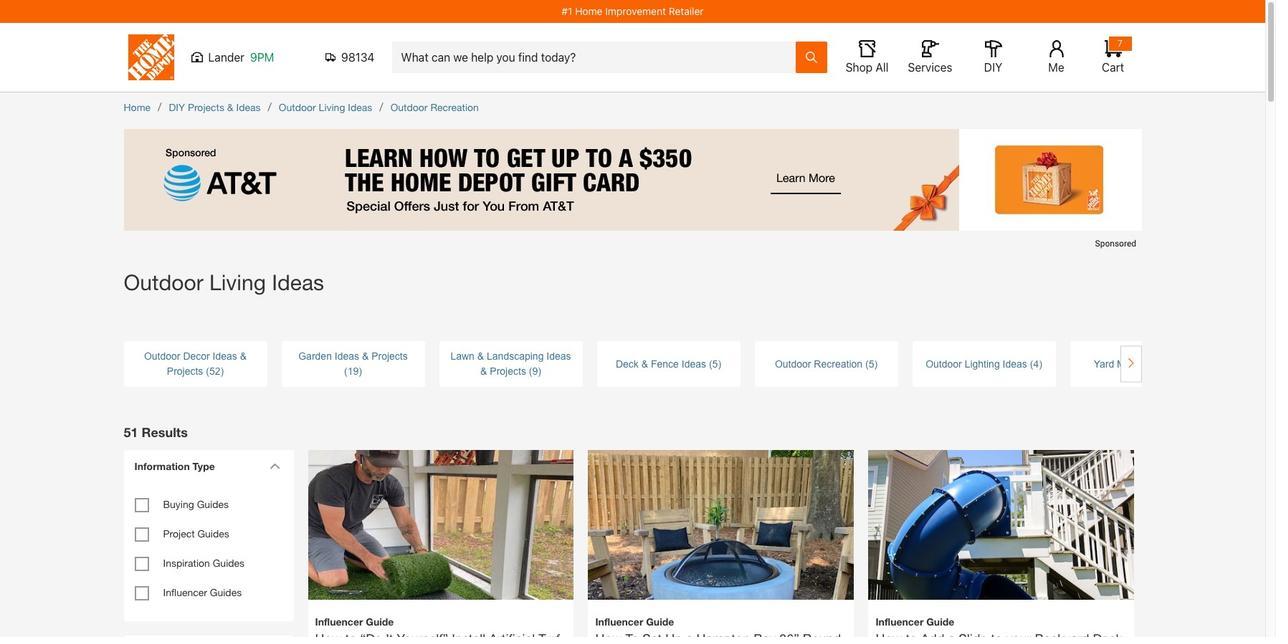 Task type: vqa. For each thing, say whether or not it's contained in the screenshot.
inside.
no



Task type: describe. For each thing, give the bounding box(es) containing it.
how to add a slide to your backyard deck image
[[869, 426, 1135, 638]]

project
[[163, 528, 195, 540]]

( inside garden ideas & projects ( 19 )
[[344, 366, 348, 377]]

influencer guide for how to add a slide to your backyard deck image
[[876, 616, 955, 628]]

the home depot logo image
[[128, 34, 174, 80]]

2 5 from the left
[[869, 358, 875, 370]]

home link
[[124, 101, 151, 113]]

project guides
[[163, 528, 229, 540]]

lander 9pm
[[208, 51, 274, 64]]

influencer for how to set up a hampton bay 36" round outdoor concrete wood burning fire pit image
[[596, 616, 644, 628]]

inspiration guides
[[163, 557, 245, 570]]

lawn
[[451, 351, 475, 362]]

4
[[1034, 358, 1039, 370]]

recreation for outdoor recreation ( 5 )
[[814, 358, 863, 370]]

& right deck
[[642, 358, 648, 370]]

#1
[[562, 5, 573, 17]]

98134 button
[[325, 50, 375, 65]]

me button
[[1034, 40, 1080, 75]]

deck
[[616, 358, 639, 370]]

influencer guide for how to "do it yourself" install artificial turf over concrete 'image'
[[315, 616, 394, 628]]

diy projects & ideas link
[[169, 101, 261, 113]]

9
[[533, 366, 538, 377]]

me
[[1049, 61, 1065, 74]]

services button
[[908, 40, 954, 75]]

guides for buying guides
[[197, 499, 229, 511]]

51 result s
[[124, 424, 188, 440]]

& inside outdoor decor ideas & projects
[[240, 351, 247, 362]]

diy for diy
[[985, 61, 1003, 74]]

decor
[[183, 351, 210, 362]]

0 vertical spatial home
[[575, 5, 603, 17]]

shop all
[[846, 61, 889, 74]]

outdoor recreation ( 5 )
[[775, 358, 878, 370]]

0 horizontal spatial living
[[209, 270, 266, 295]]

guides for inspiration guides
[[213, 557, 245, 570]]

influencer guide link for how to set up a hampton bay 36" round outdoor concrete wood burning fire pit image
[[596, 614, 847, 638]]

lawn & landscaping ideas & projects
[[451, 351, 571, 377]]

& right lawn
[[478, 351, 484, 362]]

cart 7
[[1102, 38, 1125, 74]]

buying
[[163, 499, 194, 511]]

diy for diy projects & ideas
[[169, 101, 185, 113]]

influencer guides
[[163, 587, 242, 599]]

yard maintenance link
[[1071, 357, 1214, 372]]

projects inside garden ideas & projects ( 19 )
[[372, 351, 408, 362]]

influencer for how to add a slide to your backyard deck image
[[876, 616, 924, 628]]

outdoor lighting ideas ( 4 )
[[926, 358, 1043, 370]]

deck & fence ideas ( 5 )
[[616, 358, 722, 370]]

ideas inside lawn & landscaping ideas & projects
[[547, 351, 571, 362]]

guide for the influencer guide 'link' related to how to "do it yourself" install artificial turf over concrete 'image'
[[366, 616, 394, 628]]

landscaping
[[487, 351, 544, 362]]

projects inside lawn & landscaping ideas & projects
[[490, 366, 526, 377]]

0 horizontal spatial home
[[124, 101, 151, 113]]

inspiration
[[163, 557, 210, 570]]

information type button
[[127, 450, 285, 483]]

garden ideas & projects ( 19 )
[[299, 351, 408, 377]]

outdoor recreation
[[391, 101, 479, 113]]

recreation for outdoor recreation
[[431, 101, 479, 113]]

7
[[1118, 38, 1123, 49]]

& down the landscaping
[[481, 366, 487, 377]]

influencer for how to "do it yourself" install artificial turf over concrete 'image'
[[315, 616, 363, 628]]

influencer guide for how to set up a hampton bay 36" round outdoor concrete wood burning fire pit image
[[596, 616, 675, 628]]

& inside garden ideas & projects ( 19 )
[[362, 351, 369, 362]]

information
[[134, 460, 190, 473]]



Task type: locate. For each thing, give the bounding box(es) containing it.
guides up project guides
[[197, 499, 229, 511]]

projects
[[188, 101, 224, 113], [372, 351, 408, 362], [167, 366, 203, 377], [490, 366, 526, 377]]

1 horizontal spatial home
[[575, 5, 603, 17]]

outdoor recreation link
[[391, 101, 479, 113]]

)
[[718, 358, 722, 370], [875, 358, 878, 370], [1039, 358, 1043, 370], [221, 366, 224, 377], [359, 366, 362, 377], [538, 366, 541, 377]]

2 influencer guide from the left
[[596, 616, 675, 628]]

type
[[193, 460, 215, 473]]

1 guide from the left
[[366, 616, 394, 628]]

diy projects & ideas
[[169, 101, 261, 113]]

ideas inside outdoor decor ideas & projects
[[213, 351, 237, 362]]

result
[[142, 424, 181, 440]]

lighting
[[965, 358, 1000, 370]]

0 horizontal spatial 5
[[713, 358, 718, 370]]

garden
[[299, 351, 332, 362]]

2 guide from the left
[[646, 616, 675, 628]]

0 horizontal spatial recreation
[[431, 101, 479, 113]]

guide
[[366, 616, 394, 628], [646, 616, 675, 628], [927, 616, 955, 628]]

2 horizontal spatial influencer guide link
[[876, 614, 1128, 638]]

19
[[348, 366, 359, 377]]

0 vertical spatial living
[[319, 101, 345, 113]]

recreation
[[431, 101, 479, 113], [814, 358, 863, 370]]

ideas
[[236, 101, 261, 113], [348, 101, 372, 113], [272, 270, 324, 295], [213, 351, 237, 362], [335, 351, 359, 362], [547, 351, 571, 362], [682, 358, 707, 370], [1003, 358, 1028, 370]]

lander
[[208, 51, 245, 64]]

1 5 from the left
[[713, 358, 718, 370]]

caret icon image
[[269, 463, 280, 470]]

diy button
[[971, 40, 1017, 75]]

s
[[181, 424, 188, 440]]

5
[[713, 358, 718, 370], [869, 358, 875, 370]]

influencer guide link for how to add a slide to your backyard deck image
[[876, 614, 1128, 638]]

maintenance
[[1118, 358, 1175, 370]]

3 influencer guide link from the left
[[876, 614, 1128, 638]]

2 influencer guide link from the left
[[596, 614, 847, 638]]

outdoor decor ideas & projects
[[144, 351, 247, 377]]

diy
[[985, 61, 1003, 74], [169, 101, 185, 113]]

improvement
[[606, 5, 666, 17]]

1 horizontal spatial influencer guide link
[[596, 614, 847, 638]]

cart
[[1102, 61, 1125, 74]]

ideas inside garden ideas & projects ( 19 )
[[335, 351, 359, 362]]

0 vertical spatial outdoor living ideas
[[279, 101, 372, 113]]

1 horizontal spatial 5
[[869, 358, 875, 370]]

projects inside outdoor decor ideas & projects
[[167, 366, 203, 377]]

51
[[124, 424, 138, 440]]

1 horizontal spatial guide
[[646, 616, 675, 628]]

& right garden
[[362, 351, 369, 362]]

guides up 'influencer guides'
[[213, 557, 245, 570]]

guides for influencer guides
[[210, 587, 242, 599]]

What can we help you find today? search field
[[401, 42, 795, 72]]

52
[[209, 366, 221, 377]]

0 vertical spatial recreation
[[431, 101, 479, 113]]

1 influencer guide from the left
[[315, 616, 394, 628]]

guides down inspiration guides
[[210, 587, 242, 599]]

3 influencer guide from the left
[[876, 616, 955, 628]]

home down the home depot logo
[[124, 101, 151, 113]]

98134
[[341, 51, 375, 64]]

yard maintenance
[[1094, 358, 1175, 370]]

0 vertical spatial diy
[[985, 61, 1003, 74]]

( 52 )
[[203, 366, 224, 377]]

outdoor
[[279, 101, 316, 113], [391, 101, 428, 113], [124, 270, 203, 295], [144, 351, 180, 362], [775, 358, 812, 370], [926, 358, 962, 370]]

1 horizontal spatial living
[[319, 101, 345, 113]]

1 vertical spatial diy
[[169, 101, 185, 113]]

1 vertical spatial home
[[124, 101, 151, 113]]

) inside garden ideas & projects ( 19 )
[[359, 366, 362, 377]]

1 horizontal spatial influencer guide
[[596, 616, 675, 628]]

guides for project guides
[[198, 528, 229, 540]]

1 horizontal spatial recreation
[[814, 358, 863, 370]]

1 vertical spatial living
[[209, 270, 266, 295]]

home
[[575, 5, 603, 17], [124, 101, 151, 113]]

influencer guide link for how to "do it yourself" install artificial turf over concrete 'image'
[[315, 614, 567, 638]]

yard
[[1094, 358, 1115, 370]]

living
[[319, 101, 345, 113], [209, 270, 266, 295]]

home right the #1
[[575, 5, 603, 17]]

retailer
[[669, 5, 704, 17]]

influencer
[[163, 587, 207, 599], [315, 616, 363, 628], [596, 616, 644, 628], [876, 616, 924, 628]]

buying guides
[[163, 499, 229, 511]]

0 horizontal spatial influencer guide link
[[315, 614, 567, 638]]

0 horizontal spatial influencer guide
[[315, 616, 394, 628]]

guide for the influencer guide 'link' associated with how to set up a hampton bay 36" round outdoor concrete wood burning fire pit image
[[646, 616, 675, 628]]

how to set up a hampton bay 36" round outdoor concrete wood burning fire pit image
[[589, 426, 855, 638]]

shop
[[846, 61, 873, 74]]

advertisement region
[[124, 129, 1142, 255]]

#1 home improvement retailer
[[562, 5, 704, 17]]

influencer guide link
[[315, 614, 567, 638], [596, 614, 847, 638], [876, 614, 1128, 638]]

1 vertical spatial outdoor living ideas
[[124, 270, 324, 295]]

1 horizontal spatial diy
[[985, 61, 1003, 74]]

guides up inspiration guides
[[198, 528, 229, 540]]

all
[[876, 61, 889, 74]]

&
[[227, 101, 234, 113], [240, 351, 247, 362], [362, 351, 369, 362], [478, 351, 484, 362], [642, 358, 648, 370], [481, 366, 487, 377]]

( 9 )
[[526, 366, 541, 377]]

1 influencer guide link from the left
[[315, 614, 567, 638]]

0 horizontal spatial guide
[[366, 616, 394, 628]]

2 horizontal spatial guide
[[927, 616, 955, 628]]

services
[[908, 61, 953, 74]]

0 horizontal spatial diy
[[169, 101, 185, 113]]

outdoor living ideas
[[279, 101, 372, 113], [124, 270, 324, 295]]

1 vertical spatial recreation
[[814, 358, 863, 370]]

3 guide from the left
[[927, 616, 955, 628]]

& down lander
[[227, 101, 234, 113]]

guide for the influencer guide 'link' associated with how to add a slide to your backyard deck image
[[927, 616, 955, 628]]

shop all button
[[845, 40, 891, 75]]

diy right the services
[[985, 61, 1003, 74]]

diy inside button
[[985, 61, 1003, 74]]

(
[[709, 358, 713, 370], [866, 358, 869, 370], [1031, 358, 1034, 370], [206, 366, 209, 377], [344, 366, 348, 377], [529, 366, 533, 377]]

2 horizontal spatial influencer guide
[[876, 616, 955, 628]]

information type
[[134, 460, 215, 473]]

& right decor
[[240, 351, 247, 362]]

outdoor living ideas link
[[279, 101, 372, 113]]

diy right home link
[[169, 101, 185, 113]]

guides
[[197, 499, 229, 511], [198, 528, 229, 540], [213, 557, 245, 570], [210, 587, 242, 599]]

outdoor inside outdoor decor ideas & projects
[[144, 351, 180, 362]]

influencer guide
[[315, 616, 394, 628], [596, 616, 675, 628], [876, 616, 955, 628]]

how to "do it yourself" install artificial turf over concrete image
[[308, 426, 574, 638]]

fence
[[651, 358, 679, 370]]

9pm
[[250, 51, 274, 64]]



